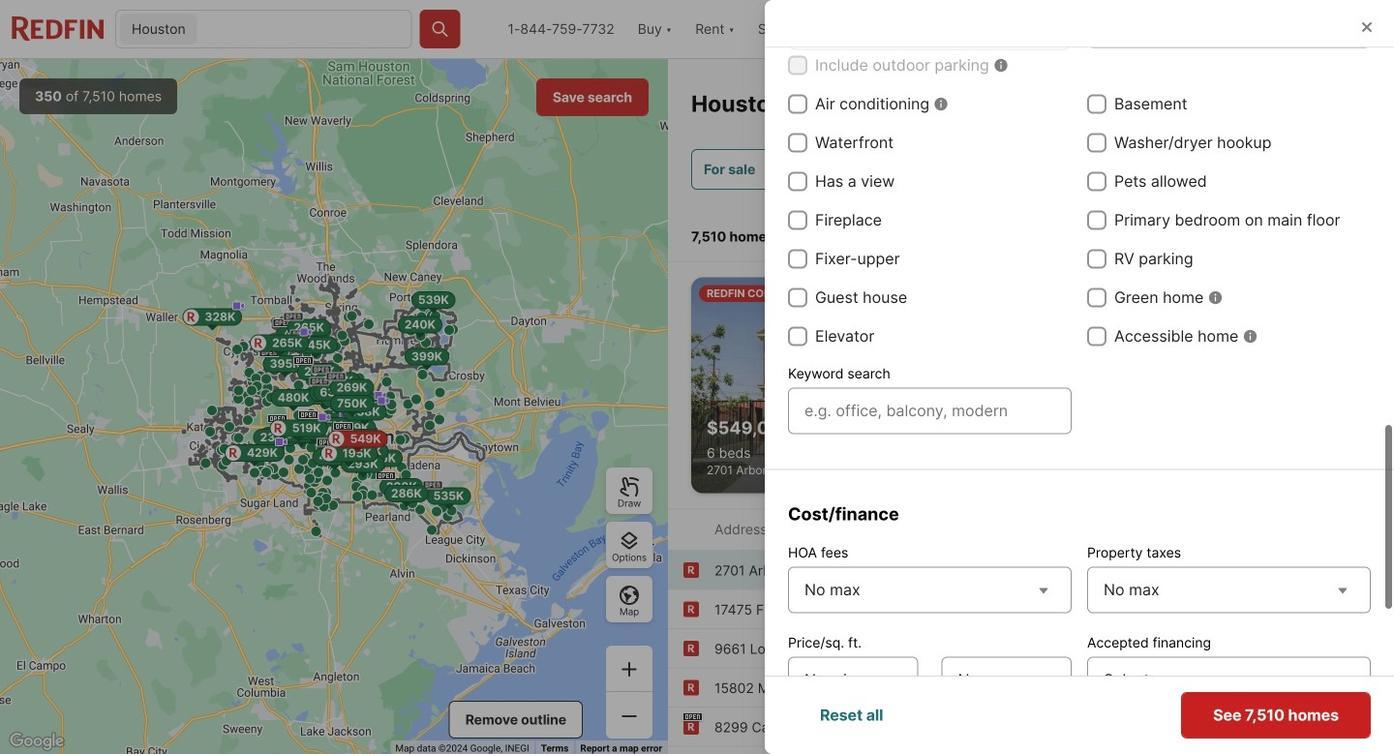 Task type: vqa. For each thing, say whether or not it's contained in the screenshot.
Los Angeles link
no



Task type: locate. For each thing, give the bounding box(es) containing it.
map region
[[0, 59, 668, 754]]

google image
[[5, 729, 69, 754]]

toggle search results table view tab
[[1285, 209, 1352, 257]]

cell
[[791, 4, 842, 47]]

toggle search results photos view tab
[[1205, 209, 1281, 257]]

e.g. office, balcony, modern text field
[[805, 399, 1056, 423]]

submit search image
[[431, 19, 450, 39]]

None search field
[[201, 11, 411, 49]]

None checkbox
[[1087, 133, 1107, 153], [788, 172, 808, 191], [788, 211, 808, 230], [1087, 211, 1107, 230], [788, 249, 808, 269], [1087, 249, 1107, 269], [788, 288, 808, 307], [1087, 133, 1107, 153], [788, 172, 808, 191], [788, 211, 808, 230], [1087, 211, 1107, 230], [788, 249, 808, 269], [1087, 249, 1107, 269], [788, 288, 808, 307]]

tab list
[[1186, 205, 1371, 261]]

None checkbox
[[788, 56, 808, 75], [788, 94, 808, 114], [1087, 94, 1107, 114], [788, 133, 808, 153], [1087, 172, 1107, 191], [1087, 288, 1107, 307], [788, 327, 808, 346], [1087, 327, 1107, 346], [788, 725, 808, 744], [1087, 725, 1107, 744], [788, 56, 808, 75], [788, 94, 808, 114], [1087, 94, 1107, 114], [788, 133, 808, 153], [1087, 172, 1107, 191], [1087, 288, 1107, 307], [788, 327, 808, 346], [1087, 327, 1107, 346], [788, 725, 808, 744], [1087, 725, 1107, 744]]

dialog
[[765, 0, 1394, 754]]



Task type: describe. For each thing, give the bounding box(es) containing it.
number of garage spots row
[[788, 1, 1072, 50]]

select a min and max value element
[[788, 653, 1072, 707]]

cell inside number of garage spots row
[[791, 4, 842, 47]]



